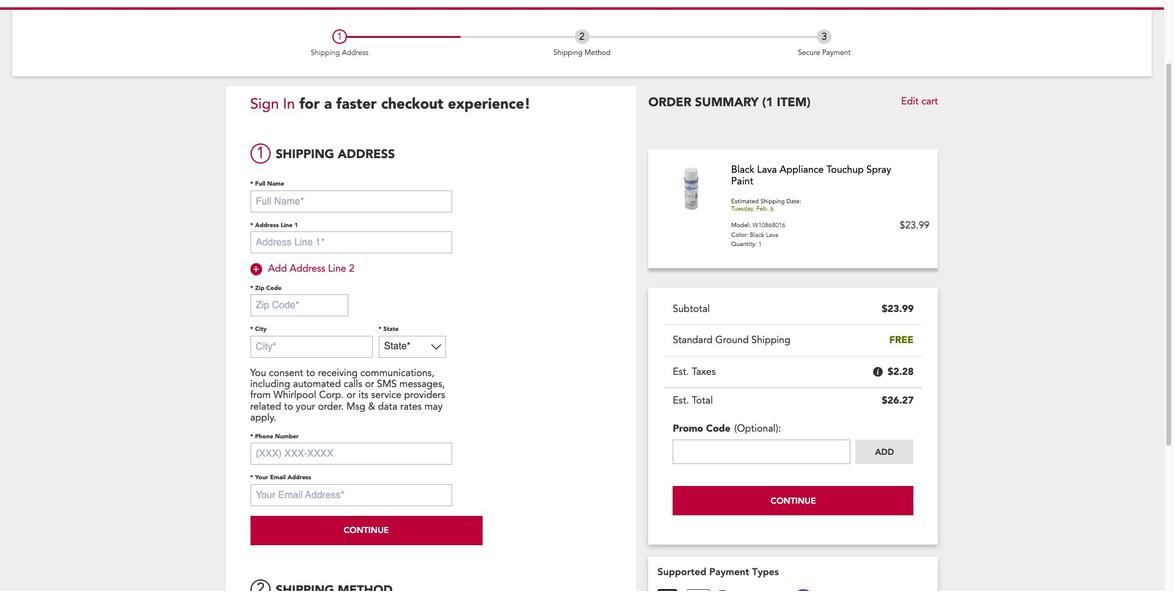 Task type: describe. For each thing, give the bounding box(es) containing it.
total
[[692, 394, 713, 408]]

estimated shipping date: tuesday, feb. 6
[[732, 198, 802, 213]]

you consent to receiving communications, including automated calls or sms messages, from whirlpool corp. or its service providers related to your order. msg & data rates may apply.
[[250, 367, 446, 425]]

tuesday,
[[732, 205, 755, 213]]

Zip Code text field
[[250, 295, 348, 317]]

sign
[[250, 94, 279, 115]]

0 vertical spatial $23.99
[[900, 219, 930, 232]]

date:
[[787, 198, 802, 206]]

add button
[[856, 440, 914, 465]]

cart
[[922, 95, 939, 108]]

faster
[[336, 94, 377, 115]]

state
[[384, 325, 399, 334]]

* your email address
[[250, 474, 311, 482]]

address for shipping address
[[338, 146, 395, 163]]

subtotal
[[673, 303, 710, 316]]

address for * address line 1
[[255, 221, 279, 230]]

free
[[890, 334, 914, 348]]

edit cart link
[[902, 95, 939, 108]]

payment inside "3 secure payment"
[[823, 47, 851, 57]]

its
[[359, 389, 369, 403]]

add for add
[[876, 447, 895, 458]]

&
[[368, 400, 375, 414]]

msg
[[347, 400, 366, 414]]

number
[[275, 433, 299, 441]]

shipping address
[[276, 146, 395, 163]]

related
[[250, 400, 281, 414]]

may
[[425, 400, 443, 414]]

Address Line 1 text field
[[250, 232, 452, 254]]

zip
[[255, 284, 265, 293]]

promo code (optional)
[[673, 423, 779, 436]]

continue for the rightmost continue button
[[771, 496, 817, 507]]

add address line 2
[[268, 263, 355, 276]]

full
[[255, 180, 266, 189]]

name
[[267, 180, 284, 189]]

line for 1
[[281, 221, 293, 230]]

automated
[[293, 378, 341, 391]]

item)
[[777, 94, 811, 111]]

Your Email Address email field
[[250, 485, 452, 507]]

method
[[585, 47, 611, 57]]

rates
[[400, 400, 422, 414]]

shipping for estimated
[[761, 198, 785, 206]]

* phone number
[[250, 433, 299, 441]]

types
[[753, 565, 779, 578]]

w10868016
[[753, 222, 786, 230]]

1 vertical spatial payment
[[710, 565, 750, 578]]

feb.
[[757, 205, 769, 213]]

address inside 1 shipping address
[[342, 47, 369, 57]]

in
[[283, 94, 295, 115]]

email
[[270, 474, 286, 482]]

line for 2
[[328, 263, 347, 276]]

* for * full name
[[250, 180, 253, 189]]

* city
[[250, 325, 267, 334]]

you
[[250, 367, 266, 380]]

* for * phone number
[[250, 433, 253, 441]]

* zip code
[[250, 284, 282, 293]]

City text field
[[250, 336, 373, 358]]

1 horizontal spatial continue button
[[673, 487, 914, 516]]

supported
[[658, 565, 707, 578]]

6
[[771, 205, 774, 213]]

address for add address line 2
[[290, 263, 326, 276]]

messages,
[[400, 378, 445, 391]]

phone
[[255, 433, 273, 441]]

0 vertical spatial code
[[266, 284, 282, 293]]

black lava appliance touchup spray paint
[[732, 163, 892, 188]]

appliance
[[780, 163, 824, 177]]

data
[[378, 400, 398, 414]]

spray
[[867, 163, 892, 177]]

black inside model: w10868016 color: black lava quantity: 1
[[750, 231, 765, 240]]

3
[[822, 30, 828, 43]]

shipping for 1
[[311, 47, 340, 57]]

* for * zip code
[[250, 284, 253, 293]]

1 inside 1 shipping address
[[337, 30, 343, 43]]

shipping for 2
[[554, 47, 583, 57]]

1 shipping address
[[311, 30, 369, 57]]

your
[[296, 400, 315, 414]]

edit
[[902, 95, 919, 108]]

est. for est. taxes
[[673, 366, 689, 379]]

black lava appliance touchup spray paint link
[[732, 163, 914, 188]]

est. taxes
[[673, 366, 716, 379]]

1 vertical spatial code
[[707, 423, 731, 436]]

2 shipping method
[[554, 30, 611, 57]]

shipping right ground
[[752, 334, 791, 348]]

secure
[[799, 47, 821, 57]]

ground
[[716, 334, 749, 348]]

color:
[[732, 231, 749, 240]]

shipping up 'name'
[[276, 146, 334, 163]]

2 inside the 2 shipping method
[[580, 30, 585, 43]]

est. total
[[673, 394, 713, 408]]

black inside black lava appliance touchup spray paint
[[732, 163, 755, 177]]

* address line 1
[[250, 221, 298, 230]]



Task type: vqa. For each thing, say whether or not it's contained in the screenshot.
In
yes



Task type: locate. For each thing, give the bounding box(es) containing it.
summary
[[696, 94, 759, 111]]

lava right paint
[[758, 163, 777, 177]]

payment down 3
[[823, 47, 851, 57]]

black lava appliance touchup spray paint image
[[681, 164, 702, 213]]

1 inside model: w10868016 color: black lava quantity: 1
[[759, 241, 762, 249]]

1 horizontal spatial to
[[306, 367, 315, 380]]

None text field
[[673, 440, 851, 465]]

0 vertical spatial lava
[[758, 163, 777, 177]]

0 vertical spatial payment
[[823, 47, 851, 57]]

paint
[[732, 175, 754, 188]]

est. for est. total
[[673, 394, 689, 408]]

1 horizontal spatial or
[[365, 378, 375, 391]]

including
[[250, 378, 290, 391]]

payment
[[823, 47, 851, 57], [710, 565, 750, 578]]

shipping inside the 2 shipping method
[[554, 47, 583, 57]]

address up full name text box
[[338, 146, 395, 163]]

0 vertical spatial continue
[[771, 496, 817, 507]]

(optional)
[[735, 423, 779, 436]]

supported payment types
[[658, 565, 779, 578]]

shipping inside 1 shipping address
[[311, 47, 340, 57]]

address right email
[[288, 474, 311, 482]]

* for * address line 1
[[250, 221, 253, 230]]

model: w10868016 color: black lava quantity: 1
[[732, 222, 786, 249]]

shipping left the date: on the top
[[761, 198, 785, 206]]

lava inside model: w10868016 color: black lava quantity: 1
[[767, 231, 779, 240]]

consent
[[269, 367, 304, 380]]

we support credit/debit cards, paypal, affirm and apple pay image
[[658, 590, 815, 592]]

taxes
[[692, 366, 716, 379]]

* left phone at the left bottom
[[250, 433, 253, 441]]

* left the zip
[[250, 284, 253, 293]]

*
[[250, 180, 253, 189], [250, 221, 253, 230], [250, 284, 253, 293], [250, 325, 253, 334], [379, 325, 382, 334], [250, 433, 253, 441], [250, 474, 253, 482]]

code right promo
[[707, 423, 731, 436]]

caret down image
[[431, 343, 441, 352]]

to left "your"
[[284, 400, 293, 414]]

add right +
[[268, 263, 287, 276]]

sign in button
[[250, 94, 295, 115]]

shipping inside estimated shipping date: tuesday, feb. 6
[[761, 198, 785, 206]]

model:
[[732, 222, 751, 230]]

$23.99
[[900, 219, 930, 232], [882, 303, 914, 316]]

line down 'name'
[[281, 221, 293, 230]]

Full Name text field
[[250, 191, 452, 213]]

service
[[371, 389, 402, 403]]

receiving
[[318, 367, 358, 380]]

* for * city
[[250, 325, 253, 334]]

calls
[[344, 378, 363, 391]]

a
[[324, 94, 332, 115]]

promo
[[673, 423, 704, 436]]

1 horizontal spatial line
[[328, 263, 347, 276]]

* left full
[[250, 180, 253, 189]]

lava inside black lava appliance touchup spray paint
[[758, 163, 777, 177]]

0 horizontal spatial continue
[[344, 525, 389, 536]]

experience!
[[448, 94, 531, 115]]

* for * your email address
[[250, 474, 253, 482]]

0 horizontal spatial line
[[281, 221, 293, 230]]

standard ground shipping
[[673, 334, 791, 348]]

sign in for a faster checkout experience!
[[250, 94, 531, 115]]

0 vertical spatial continue button
[[673, 487, 914, 516]]

sms
[[377, 378, 397, 391]]

touchup
[[827, 163, 864, 177]]

0 vertical spatial line
[[281, 221, 293, 230]]

standard
[[673, 334, 713, 348]]

0 horizontal spatial 2
[[349, 263, 355, 276]]

$2.28
[[888, 366, 914, 379]]

for
[[300, 94, 320, 115]]

3 secure payment
[[799, 30, 851, 57]]

1 vertical spatial continue
[[344, 525, 389, 536]]

est.
[[673, 366, 689, 379], [673, 394, 689, 408]]

line down address line 1 text field
[[328, 263, 347, 276]]

address up zip code 'text field'
[[290, 263, 326, 276]]

$26.27
[[882, 394, 914, 408]]

1 horizontal spatial continue
[[771, 496, 817, 507]]

* left state
[[379, 325, 382, 334]]

add down $26.27
[[876, 447, 895, 458]]

1
[[337, 30, 343, 43], [256, 143, 265, 165], [295, 221, 298, 230], [759, 241, 762, 249]]

or right calls
[[365, 378, 375, 391]]

(1
[[763, 94, 774, 111]]

0 vertical spatial est.
[[673, 366, 689, 379]]

payment up we support credit/debit cards, paypal, affirm and apple pay image
[[710, 565, 750, 578]]

Phone Number text field
[[250, 443, 452, 465]]

* left city
[[250, 325, 253, 334]]

1 est. from the top
[[673, 366, 689, 379]]

0 vertical spatial 2
[[580, 30, 585, 43]]

lava down w10868016
[[767, 231, 779, 240]]

est. left total
[[673, 394, 689, 408]]

* for * state
[[379, 325, 382, 334]]

communications,
[[361, 367, 435, 380]]

continue for the left continue button
[[344, 525, 389, 536]]

est. left "taxes"
[[673, 366, 689, 379]]

order summary (1 item)
[[649, 94, 811, 111]]

0 vertical spatial add
[[268, 263, 287, 276]]

from
[[250, 389, 271, 403]]

1 vertical spatial 2
[[349, 263, 355, 276]]

0 horizontal spatial to
[[284, 400, 293, 414]]

whirlpool
[[274, 389, 317, 403]]

black up estimated
[[732, 163, 755, 177]]

0 horizontal spatial continue button
[[250, 516, 483, 546]]

apply.
[[250, 412, 276, 425]]

order.
[[318, 400, 344, 414]]

continue
[[771, 496, 817, 507], [344, 525, 389, 536]]

1 vertical spatial lava
[[767, 231, 779, 240]]

0 horizontal spatial add
[[268, 263, 287, 276]]

to
[[306, 367, 315, 380], [284, 400, 293, 414]]

0 vertical spatial black
[[732, 163, 755, 177]]

0 horizontal spatial payment
[[710, 565, 750, 578]]

1 vertical spatial continue button
[[250, 516, 483, 546]]

shipping
[[311, 47, 340, 57], [554, 47, 583, 57], [276, 146, 334, 163], [761, 198, 785, 206], [752, 334, 791, 348]]

* state
[[379, 325, 399, 334]]

2 est. from the top
[[673, 394, 689, 408]]

order
[[649, 94, 692, 111]]

* down * full name
[[250, 221, 253, 230]]

or left the its
[[347, 389, 356, 403]]

shipping up "a"
[[311, 47, 340, 57]]

add inside 'button'
[[876, 447, 895, 458]]

0 horizontal spatial or
[[347, 389, 356, 403]]

shipping left method
[[554, 47, 583, 57]]

* left the your
[[250, 474, 253, 482]]

quantity:
[[732, 241, 757, 249]]

providers
[[404, 389, 446, 403]]

1 vertical spatial to
[[284, 400, 293, 414]]

continue button
[[673, 487, 914, 516], [250, 516, 483, 546]]

1 vertical spatial $23.99
[[882, 303, 914, 316]]

1 vertical spatial est.
[[673, 394, 689, 408]]

add for add address line 2
[[268, 263, 287, 276]]

2
[[580, 30, 585, 43], [349, 263, 355, 276]]

1 horizontal spatial add
[[876, 447, 895, 458]]

checkout
[[381, 94, 444, 115]]

1 horizontal spatial 2
[[580, 30, 585, 43]]

your
[[255, 474, 268, 482]]

city
[[255, 325, 267, 334]]

edit cart
[[902, 95, 939, 108]]

0 vertical spatial to
[[306, 367, 315, 380]]

code right the zip
[[266, 284, 282, 293]]

estimated
[[732, 198, 759, 206]]

1 horizontal spatial code
[[707, 423, 731, 436]]

line
[[281, 221, 293, 230], [328, 263, 347, 276]]

black down w10868016
[[750, 231, 765, 240]]

1 vertical spatial black
[[750, 231, 765, 240]]

2 up method
[[580, 30, 585, 43]]

* full name
[[250, 180, 284, 189]]

+
[[253, 263, 259, 277]]

corp.
[[319, 389, 344, 403]]

1 horizontal spatial payment
[[823, 47, 851, 57]]

lava
[[758, 163, 777, 177], [767, 231, 779, 240]]

0 horizontal spatial code
[[266, 284, 282, 293]]

address down * full name
[[255, 221, 279, 230]]

1 vertical spatial add
[[876, 447, 895, 458]]

2 down address line 1 text field
[[349, 263, 355, 276]]

address up faster
[[342, 47, 369, 57]]

black
[[732, 163, 755, 177], [750, 231, 765, 240]]

to right consent
[[306, 367, 315, 380]]

1 vertical spatial line
[[328, 263, 347, 276]]



